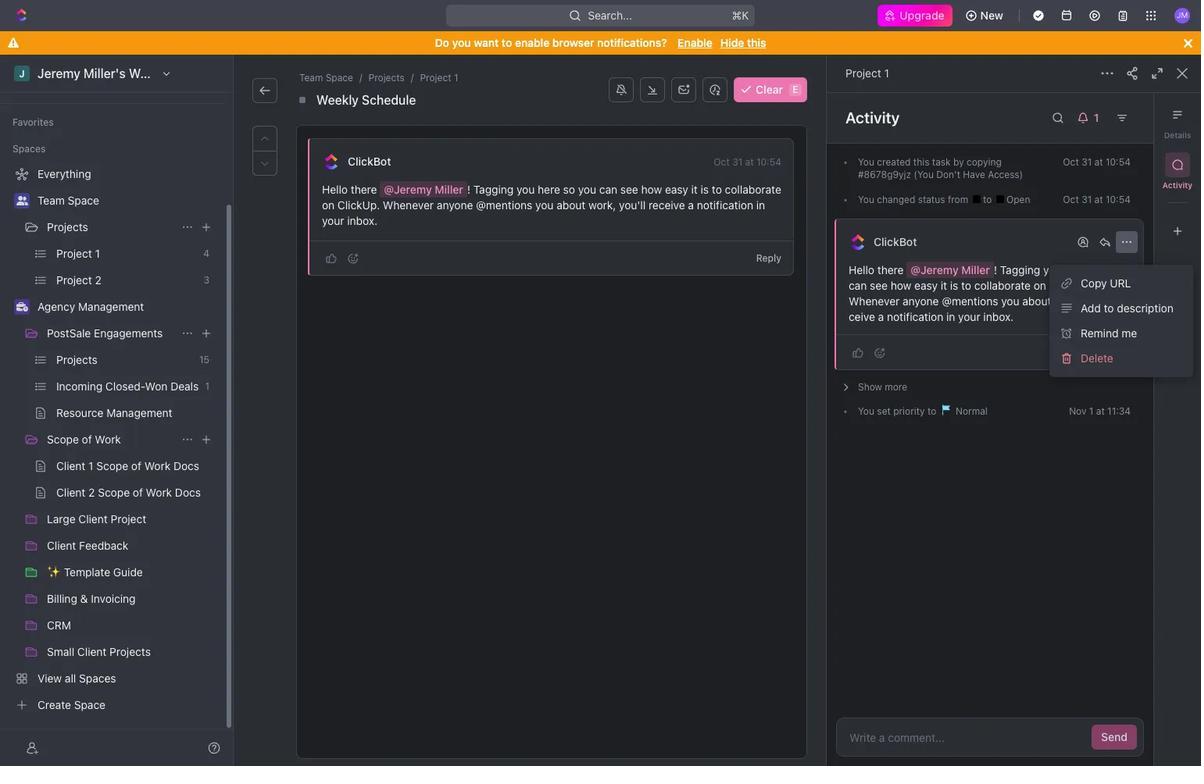 Task type: describe. For each thing, give the bounding box(es) containing it.
new
[[981, 9, 1004, 22]]

scope
[[47, 433, 79, 446]]

sidebar navigation
[[0, 55, 234, 767]]

agency management
[[38, 300, 144, 313]]

team space
[[38, 194, 99, 207]]

0 horizontal spatial projects link
[[47, 215, 175, 240]]

1 vertical spatial reply button
[[1097, 343, 1135, 362]]

space for team space / projects / project 1
[[326, 72, 353, 84]]

tagging for ceive
[[1000, 263, 1040, 277]]

so for ceive
[[1090, 263, 1102, 277]]

oct for created this task by copying
[[1063, 156, 1079, 168]]

in inside ! tagging you here so you can see how easy it is to collaborate on clickup. whenever anyone @mentions you about work, you'll receive a notification in your inbox.
[[756, 199, 765, 212]]

copy
[[1081, 277, 1107, 290]]

copying
[[967, 156, 1002, 168]]

changed
[[877, 194, 915, 206]]

a inside ! tagging you here so you can see how easy it is to collaborate on clickup. whenever anyone @mentions you about work, you'll receive a notification in your inbox.
[[688, 199, 694, 212]]

you inside you created this task by copying #8678g9yjz (you don't have access)
[[858, 156, 875, 168]]

your inside ! tagging you here so you can see how easy it is to collaborate on clickup. whenever anyone @mentions you about work, you'll receive a notification in your inbox.
[[322, 214, 344, 227]]

task
[[932, 156, 951, 168]]

notification inside ! tagging you here so you can see how easy it is to collaborate on clickup. whenever anyone @mentions you about work, you'll re ceive a notification in your inbox.
[[887, 310, 944, 324]]

remind me
[[1081, 327, 1137, 340]]

notification inside ! tagging you here so you can see how easy it is to collaborate on clickup. whenever anyone @mentions you about work, you'll receive a notification in your inbox.
[[697, 199, 753, 212]]

browser
[[552, 36, 594, 49]]

nov
[[1069, 406, 1087, 417]]

see for a
[[620, 183, 638, 196]]

2 / from the left
[[411, 72, 414, 84]]

want
[[474, 36, 499, 49]]

whenever for ceive
[[849, 295, 900, 308]]

scope of work link
[[47, 428, 175, 453]]

hello there for a
[[322, 183, 380, 196]]

a inside ! tagging you here so you can see how easy it is to collaborate on clickup. whenever anyone @mentions you about work, you'll re ceive a notification in your inbox.
[[878, 310, 884, 324]]

send button
[[1092, 725, 1137, 750]]

access)
[[988, 169, 1023, 181]]

weekly schedule
[[317, 93, 416, 107]]

collaborate for ceive
[[974, 279, 1031, 292]]

receive
[[649, 199, 685, 212]]

clear
[[756, 83, 783, 96]]

anyone for a
[[437, 199, 473, 212]]

you'll for a
[[619, 199, 646, 212]]

hello for ceive
[[849, 263, 875, 277]]

you for set priority to
[[858, 406, 875, 417]]

⌘k
[[732, 9, 749, 22]]

(you
[[914, 169, 934, 181]]

! for ceive
[[994, 263, 997, 277]]

easy for a
[[665, 183, 688, 196]]

oct 31 at 10:54 for changed status from
[[1063, 194, 1131, 206]]

! for a
[[467, 183, 471, 196]]

ceive
[[849, 295, 1130, 324]]

! tagging you here so you can see how easy it is to collaborate on clickup. whenever anyone @mentions you about work, you'll receive a notification in your inbox.
[[322, 183, 784, 227]]

see for ceive
[[870, 279, 888, 292]]

agency management link
[[38, 295, 216, 320]]

weekly
[[317, 93, 359, 107]]

spaces
[[13, 143, 46, 155]]

1 vertical spatial team space link
[[38, 188, 216, 213]]

to inside ! tagging you here so you can see how easy it is to collaborate on clickup. whenever anyone @mentions you about work, you'll receive a notification in your inbox.
[[712, 183, 722, 196]]

engagements
[[94, 327, 163, 340]]

hide
[[720, 36, 744, 49]]

weekly schedule link
[[313, 91, 419, 109]]

0 vertical spatial projects link
[[365, 70, 408, 86]]

tree inside sidebar navigation
[[6, 162, 219, 718]]

1 for project 1
[[884, 66, 889, 80]]

don't
[[936, 169, 961, 181]]

you for changed status from
[[858, 194, 875, 206]]

can for a
[[599, 183, 618, 196]]

hello there for ceive
[[849, 263, 907, 277]]

whenever for a
[[383, 199, 434, 212]]

anyone for ceive
[[903, 295, 939, 308]]

team for team space
[[38, 194, 65, 207]]

enable
[[515, 36, 550, 49]]

here for a
[[538, 183, 560, 196]]

0 horizontal spatial project
[[420, 72, 451, 84]]

by
[[953, 156, 964, 168]]

remind
[[1081, 327, 1119, 340]]

description
[[1117, 302, 1174, 315]]

agency
[[38, 300, 75, 313]]

upgrade
[[900, 9, 945, 22]]

collaborate for a
[[725, 183, 781, 196]]

set priority to
[[875, 406, 939, 417]]

tagging for a
[[474, 183, 514, 196]]

add to description
[[1081, 302, 1174, 315]]

0 horizontal spatial 1
[[454, 72, 458, 84]]

activity inside task sidebar navigation tab list
[[1163, 181, 1193, 190]]

inbox. inside ! tagging you here so you can see how easy it is to collaborate on clickup. whenever anyone @mentions you about work, you'll receive a notification in your inbox.
[[347, 214, 378, 227]]

search...
[[588, 9, 632, 22]]

inbox. inside ! tagging you here so you can see how easy it is to collaborate on clickup. whenever anyone @mentions you about work, you'll re ceive a notification in your inbox.
[[984, 310, 1014, 324]]

created
[[877, 156, 911, 168]]

you created this task by copying #8678g9yjz (you don't have access)
[[858, 156, 1023, 181]]

10:54 for created this task by copying
[[1106, 156, 1131, 168]]

space for team space
[[68, 194, 99, 207]]

1 horizontal spatial project
[[846, 66, 881, 80]]

do you want to enable browser notifications? enable hide this
[[435, 36, 766, 49]]

copy url
[[1081, 277, 1131, 290]]

add to description button
[[1056, 296, 1187, 321]]

postsale
[[47, 327, 91, 340]]

do
[[435, 36, 449, 49]]

0 horizontal spatial reply button
[[750, 249, 788, 268]]

delete button
[[1056, 346, 1187, 371]]

#8678g9yjz
[[858, 169, 911, 181]]

send
[[1101, 731, 1128, 744]]

re
[[1115, 295, 1130, 308]]

of
[[82, 433, 92, 446]]

oct for changed status from
[[1063, 194, 1079, 206]]

here for ceive
[[1065, 263, 1087, 277]]

about for a
[[557, 199, 586, 212]]

work, for ceive
[[1054, 295, 1082, 308]]

copy url button
[[1056, 271, 1187, 296]]

0 vertical spatial projects
[[369, 72, 405, 84]]

so for a
[[563, 183, 575, 196]]



Task type: locate. For each thing, give the bounding box(es) containing it.
0 vertical spatial work,
[[589, 199, 616, 212]]

on inside ! tagging you here so you can see how easy it is to collaborate on clickup. whenever anyone @mentions you about work, you'll receive a notification in your inbox.
[[322, 199, 335, 212]]

you
[[858, 156, 875, 168], [858, 194, 875, 206], [858, 406, 875, 417]]

can
[[599, 183, 618, 196], [849, 279, 867, 292]]

delete
[[1081, 352, 1114, 365]]

1 vertical spatial can
[[849, 279, 867, 292]]

0 horizontal spatial project 1 link
[[417, 70, 462, 86]]

on inside ! tagging you here so you can see how easy it is to collaborate on clickup. whenever anyone @mentions you about work, you'll re ceive a notification in your inbox.
[[1034, 279, 1046, 292]]

favorites button
[[6, 113, 60, 132]]

your
[[322, 214, 344, 227], [958, 310, 981, 324]]

1 vertical spatial space
[[68, 194, 99, 207]]

to inside add to description button
[[1104, 302, 1114, 315]]

1 horizontal spatial whenever
[[849, 295, 900, 308]]

1 vertical spatial so
[[1090, 263, 1102, 277]]

in
[[756, 199, 765, 212], [946, 310, 955, 324]]

1 horizontal spatial a
[[878, 310, 884, 324]]

/
[[359, 72, 362, 84], [411, 72, 414, 84]]

31 for changed status from
[[1082, 194, 1092, 206]]

me
[[1122, 327, 1137, 340]]

0 horizontal spatial on
[[322, 199, 335, 212]]

31
[[732, 156, 743, 168], [1082, 156, 1092, 168], [1082, 194, 1092, 206]]

@mentions inside ! tagging you here so you can see how easy it is to collaborate on clickup. whenever anyone @mentions you about work, you'll receive a notification in your inbox.
[[476, 199, 533, 212]]

here inside ! tagging you here so you can see how easy it is to collaborate on clickup. whenever anyone @mentions you about work, you'll receive a notification in your inbox.
[[538, 183, 560, 196]]

0 vertical spatial team space link
[[296, 70, 356, 86]]

whenever
[[383, 199, 434, 212], [849, 295, 900, 308]]

task sidebar navigation tab list
[[1161, 102, 1195, 244]]

1 vertical spatial there
[[877, 263, 904, 277]]

project down upgrade link
[[846, 66, 881, 80]]

task sidebar content section
[[827, 93, 1154, 767]]

10:54 for changed status from
[[1106, 194, 1131, 206]]

projects link
[[365, 70, 408, 86], [47, 215, 175, 240]]

clickup.
[[338, 199, 380, 212], [1049, 279, 1092, 292]]

activity inside task sidebar content section
[[846, 109, 900, 127]]

! inside ! tagging you here so you can see how easy it is to collaborate on clickup. whenever anyone @mentions you about work, you'll re ceive a notification in your inbox.
[[994, 263, 997, 277]]

about for ceive
[[1023, 295, 1052, 308]]

this up (you
[[913, 156, 930, 168]]

easy
[[665, 183, 688, 196], [915, 279, 938, 292]]

1 inside task sidebar content section
[[1089, 406, 1094, 417]]

work, left the receive
[[589, 199, 616, 212]]

tagging inside ! tagging you here so you can see how easy it is to collaborate on clickup. whenever anyone @mentions you about work, you'll re ceive a notification in your inbox.
[[1000, 263, 1040, 277]]

whenever inside ! tagging you here so you can see how easy it is to collaborate on clickup. whenever anyone @mentions you about work, you'll re ceive a notification in your inbox.
[[849, 295, 900, 308]]

projects up schedule
[[369, 72, 405, 84]]

work, inside ! tagging you here so you can see how easy it is to collaborate on clickup. whenever anyone @mentions you about work, you'll re ceive a notification in your inbox.
[[1054, 295, 1082, 308]]

schedule
[[362, 93, 416, 107]]

reply inside task sidebar content section
[[1103, 347, 1129, 358]]

management
[[78, 300, 144, 313]]

1 vertical spatial notification
[[887, 310, 944, 324]]

0 vertical spatial in
[[756, 199, 765, 212]]

activity down details
[[1163, 181, 1193, 190]]

there for a
[[351, 183, 377, 196]]

1 horizontal spatial your
[[958, 310, 981, 324]]

see inside ! tagging you here so you can see how easy it is to collaborate on clickup. whenever anyone @mentions you about work, you'll re ceive a notification in your inbox.
[[870, 279, 888, 292]]

team space / projects / project 1
[[299, 72, 458, 84]]

1 horizontal spatial anyone
[[903, 295, 939, 308]]

clickbot
[[348, 155, 391, 168], [874, 235, 917, 249]]

is for ceive
[[950, 279, 958, 292]]

1 horizontal spatial activity
[[1163, 181, 1193, 190]]

clickup. for ceive
[[1049, 279, 1092, 292]]

@mentions for ceive
[[942, 295, 998, 308]]

0 vertical spatial about
[[557, 199, 586, 212]]

team space link
[[296, 70, 356, 86], [38, 188, 216, 213]]

0 vertical spatial notification
[[697, 199, 753, 212]]

1 horizontal spatial clickbot
[[874, 235, 917, 249]]

0 horizontal spatial projects
[[47, 220, 88, 234]]

there down clickbot button
[[351, 183, 377, 196]]

in inside ! tagging you here so you can see how easy it is to collaborate on clickup. whenever anyone @mentions you about work, you'll re ceive a notification in your inbox.
[[946, 310, 955, 324]]

clickbot inside task sidebar content section
[[874, 235, 917, 249]]

tagging inside ! tagging you here so you can see how easy it is to collaborate on clickup. whenever anyone @mentions you about work, you'll receive a notification in your inbox.
[[474, 183, 514, 196]]

you'll left the receive
[[619, 199, 646, 212]]

how for a
[[641, 183, 662, 196]]

/ up weekly schedule
[[359, 72, 362, 84]]

is for a
[[701, 183, 709, 196]]

there
[[351, 183, 377, 196], [877, 263, 904, 277]]

is inside ! tagging you here so you can see how easy it is to collaborate on clickup. whenever anyone @mentions you about work, you'll receive a notification in your inbox.
[[701, 183, 709, 196]]

1 vertical spatial whenever
[[849, 295, 900, 308]]

1 vertical spatial about
[[1023, 295, 1052, 308]]

you
[[452, 36, 471, 49], [517, 183, 535, 196], [578, 183, 596, 196], [535, 199, 554, 212], [1043, 263, 1062, 277], [1105, 263, 1123, 277], [1001, 295, 1020, 308]]

3 you from the top
[[858, 406, 875, 417]]

you up the "#8678g9yjz"
[[858, 156, 875, 168]]

your inside ! tagging you here so you can see how easy it is to collaborate on clickup. whenever anyone @mentions you about work, you'll re ceive a notification in your inbox.
[[958, 310, 981, 324]]

hello there down the changed
[[849, 263, 907, 277]]

favorites
[[13, 116, 54, 128]]

1 / from the left
[[359, 72, 362, 84]]

! inside ! tagging you here so you can see how easy it is to collaborate on clickup. whenever anyone @mentions you about work, you'll receive a notification in your inbox.
[[467, 183, 471, 196]]

inbox.
[[347, 214, 378, 227], [984, 310, 1014, 324]]

1 horizontal spatial how
[[891, 279, 912, 292]]

easy inside ! tagging you here so you can see how easy it is to collaborate on clickup. whenever anyone @mentions you about work, you'll receive a notification in your inbox.
[[665, 183, 688, 196]]

you'll inside ! tagging you here so you can see how easy it is to collaborate on clickup. whenever anyone @mentions you about work, you'll receive a notification in your inbox.
[[619, 199, 646, 212]]

clickbot down the changed
[[874, 235, 917, 249]]

space up weekly
[[326, 72, 353, 84]]

projects
[[369, 72, 405, 84], [47, 220, 88, 234]]

1 vertical spatial projects
[[47, 220, 88, 234]]

0 vertical spatial can
[[599, 183, 618, 196]]

projects link down team space
[[47, 215, 175, 240]]

1 vertical spatial anyone
[[903, 295, 939, 308]]

1 you from the top
[[858, 156, 875, 168]]

1 horizontal spatial easy
[[915, 279, 938, 292]]

0 horizontal spatial a
[[688, 199, 694, 212]]

have
[[963, 169, 985, 181]]

1 horizontal spatial hello there
[[849, 263, 907, 277]]

1 vertical spatial hello
[[849, 263, 875, 277]]

0 vertical spatial is
[[701, 183, 709, 196]]

1 horizontal spatial team space link
[[296, 70, 356, 86]]

0 vertical spatial tagging
[[474, 183, 514, 196]]

0 vertical spatial @mentions
[[476, 199, 533, 212]]

project 1 link
[[846, 66, 889, 80], [417, 70, 462, 86]]

@mentions inside ! tagging you here so you can see how easy it is to collaborate on clickup. whenever anyone @mentions you about work, you'll re ceive a notification in your inbox.
[[942, 295, 998, 308]]

whenever inside ! tagging you here so you can see how easy it is to collaborate on clickup. whenever anyone @mentions you about work, you'll receive a notification in your inbox.
[[383, 199, 434, 212]]

clickup. down clickbot button
[[338, 199, 380, 212]]

1 for nov 1 at 11:34
[[1089, 406, 1094, 417]]

business time image
[[16, 302, 28, 312]]

it inside ! tagging you here so you can see how easy it is to collaborate on clickup. whenever anyone @mentions you about work, you'll re ceive a notification in your inbox.
[[941, 279, 947, 292]]

@mentions for a
[[476, 199, 533, 212]]

status
[[918, 194, 945, 206]]

tagging
[[474, 183, 514, 196], [1000, 263, 1040, 277]]

team for team space / projects / project 1
[[299, 72, 323, 84]]

1 vertical spatial @mentions
[[942, 295, 998, 308]]

so inside ! tagging you here so you can see how easy it is to collaborate on clickup. whenever anyone @mentions you about work, you'll re ceive a notification in your inbox.
[[1090, 263, 1102, 277]]

there down the changed
[[877, 263, 904, 277]]

1 vertical spatial team
[[38, 194, 65, 207]]

0 vertical spatial collaborate
[[725, 183, 781, 196]]

you'll down copy
[[1085, 295, 1112, 308]]

on
[[322, 199, 335, 212], [1034, 279, 1046, 292]]

so inside ! tagging you here so you can see how easy it is to collaborate on clickup. whenever anyone @mentions you about work, you'll receive a notification in your inbox.
[[563, 183, 575, 196]]

0 horizontal spatial this
[[747, 36, 766, 49]]

here
[[538, 183, 560, 196], [1065, 263, 1087, 277]]

! tagging you here so you can see how easy it is to collaborate on clickup. whenever anyone @mentions you about work, you'll re ceive a notification in your inbox.
[[849, 263, 1130, 324]]

to inside ! tagging you here so you can see how easy it is to collaborate on clickup. whenever anyone @mentions you about work, you'll re ceive a notification in your inbox.
[[961, 279, 971, 292]]

1 horizontal spatial notification
[[887, 310, 944, 324]]

1 horizontal spatial clickup.
[[1049, 279, 1092, 292]]

collaborate inside ! tagging you here so you can see how easy it is to collaborate on clickup. whenever anyone @mentions you about work, you'll receive a notification in your inbox.
[[725, 183, 781, 196]]

1 vertical spatial see
[[870, 279, 888, 292]]

e
[[793, 84, 798, 95]]

at for created this task by copying
[[1095, 156, 1103, 168]]

priority
[[893, 406, 925, 417]]

tree containing team space
[[6, 162, 219, 718]]

about inside ! tagging you here so you can see how easy it is to collaborate on clickup. whenever anyone @mentions you about work, you'll receive a notification in your inbox.
[[557, 199, 586, 212]]

easy inside ! tagging you here so you can see how easy it is to collaborate on clickup. whenever anyone @mentions you about work, you'll re ceive a notification in your inbox.
[[915, 279, 938, 292]]

1 vertical spatial in
[[946, 310, 955, 324]]

normal
[[953, 406, 988, 417]]

0 horizontal spatial activity
[[846, 109, 900, 127]]

scope of work
[[47, 433, 121, 446]]

0 vertical spatial inbox.
[[347, 214, 378, 227]]

0 horizontal spatial clickbot
[[348, 155, 391, 168]]

clickup. inside ! tagging you here so you can see how easy it is to collaborate on clickup. whenever anyone @mentions you about work, you'll re ceive a notification in your inbox.
[[1049, 279, 1092, 292]]

0 horizontal spatial !
[[467, 183, 471, 196]]

can inside ! tagging you here so you can see how easy it is to collaborate on clickup. whenever anyone @mentions you about work, you'll receive a notification in your inbox.
[[599, 183, 618, 196]]

at for changed status from
[[1095, 194, 1103, 206]]

upgrade link
[[878, 5, 952, 27]]

a
[[688, 199, 694, 212], [878, 310, 884, 324]]

work
[[95, 433, 121, 446]]

clickup. for a
[[338, 199, 380, 212]]

changed status from
[[875, 194, 971, 206]]

about
[[557, 199, 586, 212], [1023, 295, 1052, 308]]

remind me button
[[1056, 321, 1187, 346]]

team inside sidebar navigation
[[38, 194, 65, 207]]

1 horizontal spatial in
[[946, 310, 955, 324]]

1 horizontal spatial project 1 link
[[846, 66, 889, 80]]

projects inside tree
[[47, 220, 88, 234]]

projects down team space
[[47, 220, 88, 234]]

1 horizontal spatial reply button
[[1097, 343, 1135, 362]]

1 vertical spatial reply
[[1103, 347, 1129, 358]]

0 horizontal spatial @mentions
[[476, 199, 533, 212]]

0 vertical spatial you'll
[[619, 199, 646, 212]]

clickbot button
[[347, 155, 392, 169]]

1 horizontal spatial space
[[326, 72, 353, 84]]

notification
[[697, 199, 753, 212], [887, 310, 944, 324]]

easy for ceive
[[915, 279, 938, 292]]

31 for created this task by copying
[[1082, 156, 1092, 168]]

11:34
[[1108, 406, 1131, 417]]

from
[[948, 194, 968, 206]]

oct 31 at 10:54 for created this task by copying
[[1063, 156, 1131, 168]]

0 vertical spatial anyone
[[437, 199, 473, 212]]

1 vertical spatial is
[[950, 279, 958, 292]]

2 you from the top
[[858, 194, 875, 206]]

1 vertical spatial activity
[[1163, 181, 1193, 190]]

1 horizontal spatial collaborate
[[974, 279, 1031, 292]]

0 horizontal spatial can
[[599, 183, 618, 196]]

project 1
[[846, 66, 889, 80]]

1 vertical spatial you
[[858, 194, 875, 206]]

1 horizontal spatial /
[[411, 72, 414, 84]]

open
[[1004, 194, 1030, 206]]

space right user group image
[[68, 194, 99, 207]]

0 vertical spatial !
[[467, 183, 471, 196]]

it for ceive
[[941, 279, 947, 292]]

1 horizontal spatial hello
[[849, 263, 875, 277]]

there inside task sidebar content section
[[877, 263, 904, 277]]

it for a
[[691, 183, 698, 196]]

nov 1 at 11:34
[[1069, 406, 1131, 417]]

1 horizontal spatial tagging
[[1000, 263, 1040, 277]]

reply
[[756, 252, 782, 264], [1103, 347, 1129, 358]]

1 horizontal spatial it
[[941, 279, 947, 292]]

project down the "do"
[[420, 72, 451, 84]]

0 horizontal spatial there
[[351, 183, 377, 196]]

@mentions
[[476, 199, 533, 212], [942, 295, 998, 308]]

here inside ! tagging you here so you can see how easy it is to collaborate on clickup. whenever anyone @mentions you about work, you'll re ceive a notification in your inbox.
[[1065, 263, 1087, 277]]

0 horizontal spatial notification
[[697, 199, 753, 212]]

1 vertical spatial hello there
[[849, 263, 907, 277]]

0 horizontal spatial is
[[701, 183, 709, 196]]

1 horizontal spatial you'll
[[1085, 295, 1112, 308]]

enable
[[678, 36, 713, 49]]

1 vertical spatial this
[[913, 156, 930, 168]]

anyone inside ! tagging you here so you can see how easy it is to collaborate on clickup. whenever anyone @mentions you about work, you'll receive a notification in your inbox.
[[437, 199, 473, 212]]

1 horizontal spatial !
[[994, 263, 997, 277]]

1 horizontal spatial projects
[[369, 72, 405, 84]]

1 vertical spatial inbox.
[[984, 310, 1014, 324]]

remind me button
[[1056, 321, 1187, 346]]

work, for a
[[589, 199, 616, 212]]

0 vertical spatial reply
[[756, 252, 782, 264]]

1 vertical spatial on
[[1034, 279, 1046, 292]]

postsale engagements
[[47, 327, 163, 340]]

0 vertical spatial it
[[691, 183, 698, 196]]

1 horizontal spatial @mentions
[[942, 295, 998, 308]]

notifications?
[[597, 36, 667, 49]]

1 vertical spatial !
[[994, 263, 997, 277]]

oct
[[714, 156, 730, 168], [1063, 156, 1079, 168], [1063, 194, 1079, 206]]

0 vertical spatial this
[[747, 36, 766, 49]]

how
[[641, 183, 662, 196], [891, 279, 912, 292]]

how inside ! tagging you here so you can see how easy it is to collaborate on clickup. whenever anyone @mentions you about work, you'll receive a notification in your inbox.
[[641, 183, 662, 196]]

about inside ! tagging you here so you can see how easy it is to collaborate on clickup. whenever anyone @mentions you about work, you'll re ceive a notification in your inbox.
[[1023, 295, 1052, 308]]

0 vertical spatial you
[[858, 156, 875, 168]]

hello there down clickbot button
[[322, 183, 380, 196]]

0 horizontal spatial easy
[[665, 183, 688, 196]]

activity down the project 1
[[846, 109, 900, 127]]

this right hide
[[747, 36, 766, 49]]

0 vertical spatial team
[[299, 72, 323, 84]]

you'll inside ! tagging you here so you can see how easy it is to collaborate on clickup. whenever anyone @mentions you about work, you'll re ceive a notification in your inbox.
[[1085, 295, 1112, 308]]

is inside ! tagging you here so you can see how easy it is to collaborate on clickup. whenever anyone @mentions you about work, you'll re ceive a notification in your inbox.
[[950, 279, 958, 292]]

details
[[1164, 131, 1191, 140]]

anyone inside ! tagging you here so you can see how easy it is to collaborate on clickup. whenever anyone @mentions you about work, you'll re ceive a notification in your inbox.
[[903, 295, 939, 308]]

clickup. inside ! tagging you here so you can see how easy it is to collaborate on clickup. whenever anyone @mentions you about work, you'll receive a notification in your inbox.
[[338, 199, 380, 212]]

reply for the leftmost reply button
[[756, 252, 782, 264]]

set
[[877, 406, 891, 417]]

easy up the receive
[[665, 183, 688, 196]]

0 vertical spatial a
[[688, 199, 694, 212]]

1 vertical spatial it
[[941, 279, 947, 292]]

1 vertical spatial clickbot
[[874, 235, 917, 249]]

can for ceive
[[849, 279, 867, 292]]

0 horizontal spatial inbox.
[[347, 214, 378, 227]]

0 vertical spatial here
[[538, 183, 560, 196]]

url
[[1110, 277, 1131, 290]]

reply for the bottommost reply button
[[1103, 347, 1129, 358]]

reply button
[[750, 249, 788, 268], [1097, 343, 1135, 362]]

0 vertical spatial your
[[322, 214, 344, 227]]

collaborate inside ! tagging you here so you can see how easy it is to collaborate on clickup. whenever anyone @mentions you about work, you'll re ceive a notification in your inbox.
[[974, 279, 1031, 292]]

how inside ! tagging you here so you can see how easy it is to collaborate on clickup. whenever anyone @mentions you about work, you'll re ceive a notification in your inbox.
[[891, 279, 912, 292]]

postsale engagements link
[[47, 321, 175, 346]]

work,
[[589, 199, 616, 212], [1054, 295, 1082, 308]]

0 vertical spatial activity
[[846, 109, 900, 127]]

project 1 link down the "do"
[[417, 70, 462, 86]]

collaborate
[[725, 183, 781, 196], [974, 279, 1031, 292]]

0 horizontal spatial your
[[322, 214, 344, 227]]

at for set priority to
[[1096, 406, 1105, 417]]

how for ceive
[[891, 279, 912, 292]]

clickup. up add
[[1049, 279, 1092, 292]]

/ up schedule
[[411, 72, 414, 84]]

this inside you created this task by copying #8678g9yjz (you don't have access)
[[913, 156, 930, 168]]

work, down copy
[[1054, 295, 1082, 308]]

hello
[[322, 183, 348, 196], [849, 263, 875, 277]]

0 vertical spatial on
[[322, 199, 335, 212]]

you left the changed
[[858, 194, 875, 206]]

team up weekly
[[299, 72, 323, 84]]

!
[[467, 183, 471, 196], [994, 263, 997, 277]]

project
[[846, 66, 881, 80], [420, 72, 451, 84]]

on for a
[[322, 199, 335, 212]]

tree
[[6, 162, 219, 718]]

work, inside ! tagging you here so you can see how easy it is to collaborate on clickup. whenever anyone @mentions you about work, you'll receive a notification in your inbox.
[[589, 199, 616, 212]]

clickbot down weekly schedule
[[348, 155, 391, 168]]

anyone
[[437, 199, 473, 212], [903, 295, 939, 308]]

there for ceive
[[877, 263, 904, 277]]

new button
[[959, 3, 1013, 28]]

0 vertical spatial reply button
[[750, 249, 788, 268]]

project 1 link down upgrade link
[[846, 66, 889, 80]]

it inside ! tagging you here so you can see how easy it is to collaborate on clickup. whenever anyone @mentions you about work, you'll receive a notification in your inbox.
[[691, 183, 698, 196]]

so
[[563, 183, 575, 196], [1090, 263, 1102, 277]]

you left set
[[858, 406, 875, 417]]

1 vertical spatial how
[[891, 279, 912, 292]]

hello inside task sidebar content section
[[849, 263, 875, 277]]

easy up ceive
[[915, 279, 938, 292]]

user group image
[[16, 196, 28, 206]]

is
[[701, 183, 709, 196], [950, 279, 958, 292]]

this
[[747, 36, 766, 49], [913, 156, 930, 168]]

clickbot inside clickbot button
[[348, 155, 391, 168]]

can inside ! tagging you here so you can see how easy it is to collaborate on clickup. whenever anyone @mentions you about work, you'll re ceive a notification in your inbox.
[[849, 279, 867, 292]]

add
[[1081, 302, 1101, 315]]

on for ceive
[[1034, 279, 1046, 292]]

team right user group image
[[38, 194, 65, 207]]

0 horizontal spatial you'll
[[619, 199, 646, 212]]

you'll
[[619, 199, 646, 212], [1085, 295, 1112, 308]]

projects link up schedule
[[365, 70, 408, 86]]

1 horizontal spatial team
[[299, 72, 323, 84]]

space inside tree
[[68, 194, 99, 207]]

you'll for ceive
[[1085, 295, 1112, 308]]

hello there inside task sidebar content section
[[849, 263, 907, 277]]

hello for a
[[322, 183, 348, 196]]

0 horizontal spatial work,
[[589, 199, 616, 212]]

see inside ! tagging you here so you can see how easy it is to collaborate on clickup. whenever anyone @mentions you about work, you'll receive a notification in your inbox.
[[620, 183, 638, 196]]

1 vertical spatial collaborate
[[974, 279, 1031, 292]]



Task type: vqa. For each thing, say whether or not it's contained in the screenshot.
10 min's min
no



